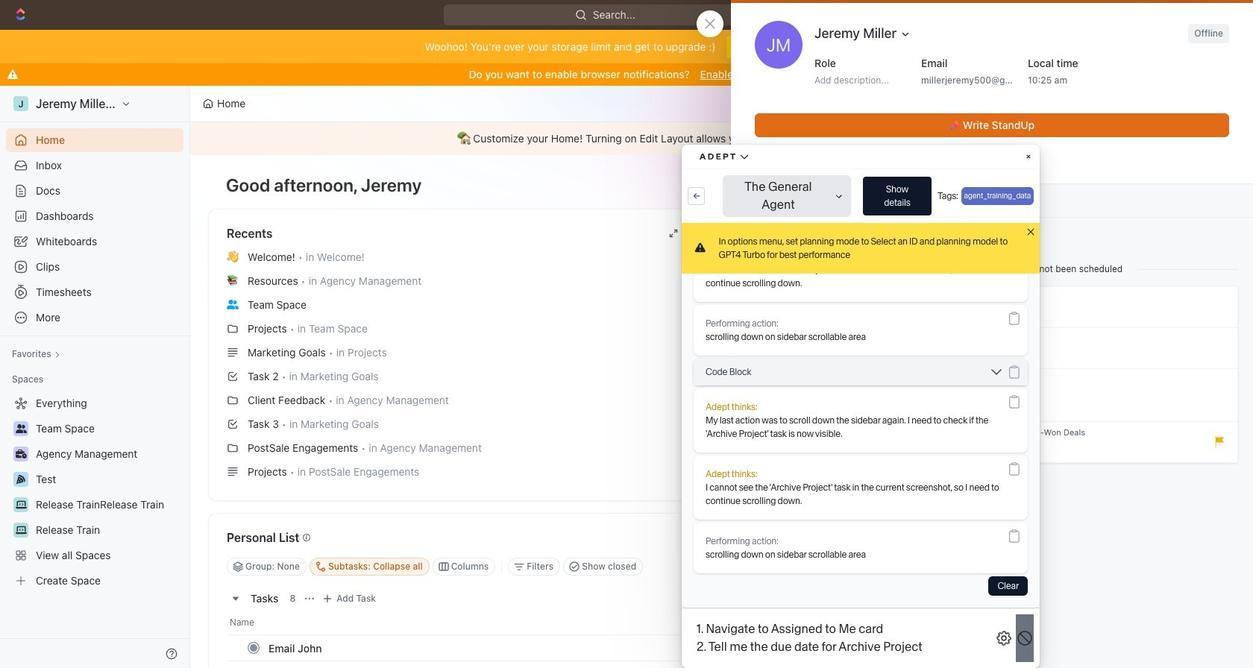 Task type: locate. For each thing, give the bounding box(es) containing it.
alert
[[190, 122, 1254, 155]]

pizza slice image
[[16, 475, 25, 484]]

user group image
[[227, 300, 239, 309], [15, 425, 26, 434]]

Search tasks... text field
[[1009, 556, 1158, 578]]

laptop code image
[[15, 501, 26, 510]]

tree inside sidebar navigation
[[6, 392, 184, 593]]

1 vertical spatial user group image
[[15, 425, 26, 434]]

tree
[[6, 392, 184, 593]]

jeremy miller's workspace, , element
[[13, 96, 28, 111]]

business time image
[[15, 450, 26, 459]]

0 vertical spatial user group image
[[227, 300, 239, 309]]

laptop code image
[[15, 526, 26, 535]]



Task type: describe. For each thing, give the bounding box(es) containing it.
sidebar navigation
[[0, 86, 193, 669]]

1 horizontal spatial user group image
[[227, 300, 239, 309]]

0 horizontal spatial user group image
[[15, 425, 26, 434]]



Task type: vqa. For each thing, say whether or not it's contained in the screenshot.
Jeremy Miller's Workspace, , element
yes



